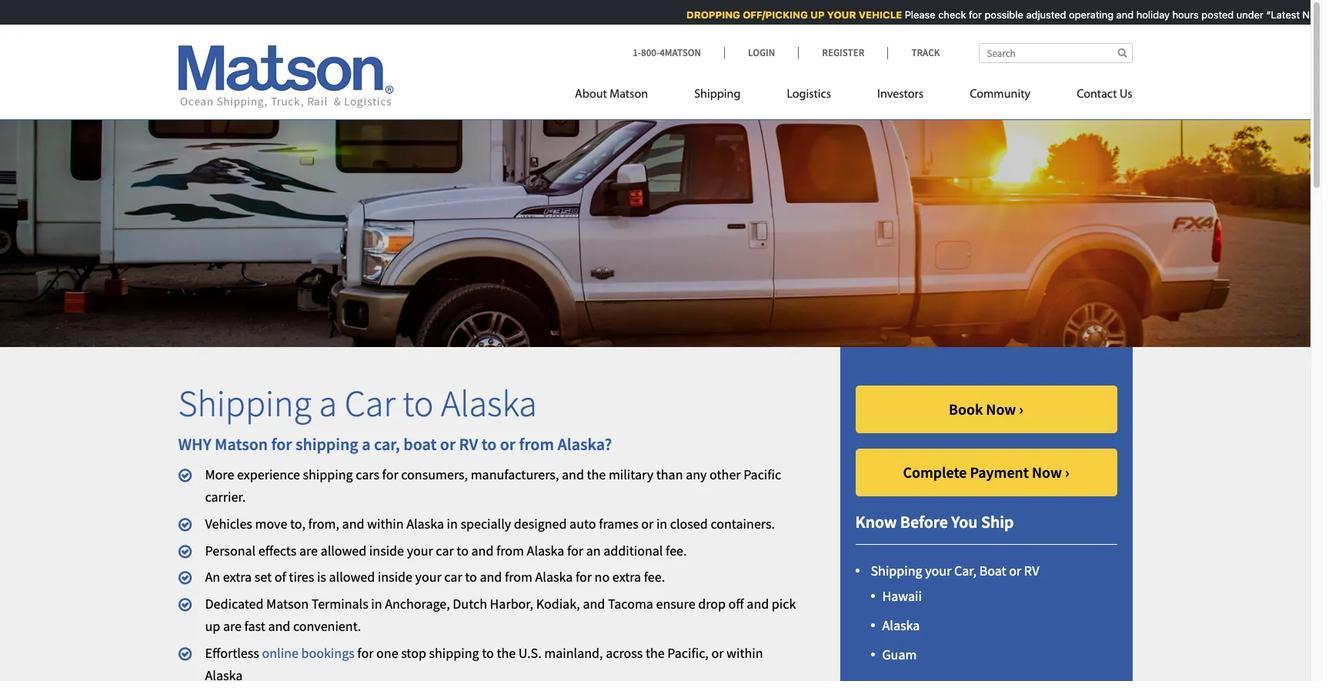 Task type: vqa. For each thing, say whether or not it's contained in the screenshot.
Blue Matson logo with Ocean, Shipping, Truck, Rail and Logistics written beneath it.
yes



Task type: describe. For each thing, give the bounding box(es) containing it.
an
[[586, 541, 601, 559]]

harbor,
[[490, 595, 533, 613]]

tires
[[289, 568, 314, 586]]

personal
[[205, 541, 256, 559]]

contact us link
[[1054, 81, 1132, 112]]

about matson link
[[575, 81, 671, 112]]

1-800-4matson
[[633, 46, 701, 59]]

for up "experience"
[[271, 433, 292, 455]]

alaska up personal effects are allowed inside your car to and from alaska for an additional fee.
[[406, 515, 444, 532]]

1 vertical spatial car
[[444, 568, 462, 586]]

to,
[[290, 515, 305, 532]]

and down no
[[583, 595, 605, 613]]

and right fast
[[268, 617, 290, 635]]

1 vertical spatial from
[[496, 541, 524, 559]]

logistics link
[[764, 81, 854, 112]]

shipping your car, boat or rv
[[871, 562, 1039, 579]]

online
[[262, 644, 298, 662]]

0 horizontal spatial within
[[367, 515, 404, 532]]

within inside for one stop shipping to the u.s. mainland, across the pacific, or within alaska
[[726, 644, 763, 662]]

dropping
[[681, 8, 734, 21]]

truck and trailer at sunset after shipping car to alaska by matson. image
[[0, 95, 1311, 347]]

for left an
[[567, 541, 583, 559]]

shipping your car, boat or rv link
[[871, 562, 1039, 579]]

investors
[[877, 88, 924, 101]]

vehicle
[[853, 8, 896, 21]]

2 vertical spatial from
[[505, 568, 532, 586]]

blue matson logo with ocean, shipping, truck, rail and logistics written beneath it. image
[[178, 45, 394, 109]]

for inside for one stop shipping to the u.s. mainland, across the pacific, or within alaska
[[357, 644, 374, 662]]

book
[[949, 400, 983, 419]]

is
[[317, 568, 326, 586]]

1 horizontal spatial a
[[362, 433, 371, 455]]

4matson
[[660, 46, 701, 59]]

move
[[255, 515, 287, 532]]

to up boat
[[403, 380, 433, 427]]

terminals
[[311, 595, 368, 613]]

designed
[[514, 515, 567, 532]]

an extra set of tires is allowed inside your car to and from alaska for no extra fee.
[[205, 568, 665, 586]]

1-
[[633, 46, 641, 59]]

shipping for shipping
[[694, 88, 741, 101]]

boat
[[403, 433, 437, 455]]

shipping for matson
[[295, 433, 358, 455]]

auto
[[570, 515, 596, 532]]

posted
[[1196, 8, 1228, 21]]

login
[[748, 46, 775, 59]]

drop
[[698, 595, 726, 613]]

anchorage,
[[385, 595, 450, 613]]

shipping a car to alaska
[[178, 380, 537, 427]]

kodiak,
[[536, 595, 580, 613]]

ensure
[[656, 595, 695, 613]]

vehicles move to, from, and within alaska in specially designed auto frames or in closed containers.
[[205, 515, 775, 532]]

Search search field
[[978, 43, 1132, 63]]

2 horizontal spatial the
[[646, 644, 665, 662]]

register
[[822, 46, 864, 59]]

book now ›
[[949, 400, 1023, 419]]

1 extra from the left
[[223, 568, 252, 586]]

please
[[899, 8, 930, 21]]

0 vertical spatial car
[[436, 541, 454, 559]]

hawaii link
[[882, 588, 922, 605]]

more
[[205, 466, 234, 483]]

us
[[1120, 88, 1132, 101]]

military
[[609, 466, 653, 483]]

1 horizontal spatial in
[[447, 515, 458, 532]]

tacoma
[[608, 595, 653, 613]]

dedicated matson terminals in anchorage, dutch harbor, kodiak, and tacoma ensure drop off and pick up are fast and convenient.
[[205, 595, 796, 635]]

closed
[[670, 515, 708, 532]]

effortless online bookings
[[205, 644, 355, 662]]

alaska inside for one stop shipping to the u.s. mainland, across the pacific, or within alaska
[[205, 666, 243, 681]]

no
[[595, 568, 610, 586]]

0 horizontal spatial a
[[319, 380, 337, 427]]

and up harbor,
[[480, 568, 502, 586]]

track
[[911, 46, 940, 59]]

shipping inside the more experience shipping cars for consumers, manufacturers, and the military than any other pacific carrier.
[[303, 466, 353, 483]]

additional
[[603, 541, 663, 559]]

complete
[[903, 463, 967, 482]]

boat
[[979, 562, 1006, 579]]

shipping for shipping a car to alaska
[[178, 380, 312, 427]]

frames
[[599, 515, 638, 532]]

1-800-4matson link
[[633, 46, 724, 59]]

and right from,
[[342, 515, 364, 532]]

for inside the more experience shipping cars for consumers, manufacturers, and the military than any other pacific carrier.
[[382, 466, 398, 483]]

under
[[1231, 8, 1258, 21]]

dutch
[[453, 595, 487, 613]]

book now › link
[[855, 386, 1117, 433]]

0 horizontal spatial the
[[497, 644, 516, 662]]

800-
[[641, 46, 660, 59]]

and down specially
[[471, 541, 494, 559]]

notific
[[1297, 8, 1322, 21]]

matson for about
[[610, 88, 648, 101]]

before
[[900, 511, 948, 533]]

1 vertical spatial allowed
[[329, 568, 375, 586]]

to inside for one stop shipping to the u.s. mainland, across the pacific, or within alaska
[[482, 644, 494, 662]]

cars
[[356, 466, 379, 483]]

effects
[[258, 541, 297, 559]]

0 horizontal spatial rv
[[459, 433, 478, 455]]

manufacturers,
[[471, 466, 559, 483]]

convenient.
[[293, 617, 361, 635]]

other
[[710, 466, 741, 483]]

dedicated
[[205, 595, 264, 613]]

0 vertical spatial allowed
[[321, 541, 367, 559]]

register link
[[798, 46, 888, 59]]

1 vertical spatial inside
[[378, 568, 412, 586]]

top menu navigation
[[575, 81, 1132, 112]]

shipping for shipping your car, boat or rv
[[871, 562, 922, 579]]

alaska?
[[557, 433, 612, 455]]

off/picking
[[737, 8, 802, 21]]

1 vertical spatial now ›
[[1032, 463, 1069, 482]]

containers.
[[711, 515, 775, 532]]

login link
[[724, 46, 798, 59]]

guam
[[882, 646, 917, 663]]

alaska up manufacturers,
[[441, 380, 537, 427]]

matson for dedicated
[[266, 595, 309, 613]]

the inside the more experience shipping cars for consumers, manufacturers, and the military than any other pacific carrier.
[[587, 466, 606, 483]]

car,
[[374, 433, 400, 455]]

and inside the more experience shipping cars for consumers, manufacturers, and the military than any other pacific carrier.
[[562, 466, 584, 483]]

guam link
[[882, 646, 917, 663]]



Task type: locate. For each thing, give the bounding box(es) containing it.
in
[[447, 515, 458, 532], [656, 515, 667, 532], [371, 595, 382, 613]]

shipping right stop
[[429, 644, 479, 662]]

adjusted
[[1020, 8, 1060, 21]]

the down alaska?
[[587, 466, 606, 483]]

0 vertical spatial rv
[[459, 433, 478, 455]]

and
[[1110, 8, 1128, 21], [562, 466, 584, 483], [342, 515, 364, 532], [471, 541, 494, 559], [480, 568, 502, 586], [583, 595, 605, 613], [747, 595, 769, 613], [268, 617, 290, 635]]

the left the u.s.
[[497, 644, 516, 662]]

1 vertical spatial shipping
[[178, 380, 312, 427]]

0 vertical spatial now ›
[[986, 400, 1023, 419]]

rv inside the "know before you ship" section
[[1024, 562, 1039, 579]]

alaska link
[[882, 617, 920, 634]]

contact
[[1077, 88, 1117, 101]]

experience
[[237, 466, 300, 483]]

holiday
[[1130, 8, 1164, 21]]

allowed up 'terminals'
[[329, 568, 375, 586]]

for one stop shipping to the u.s. mainland, across the pacific, or within alaska
[[205, 644, 763, 681]]

0 horizontal spatial in
[[371, 595, 382, 613]]

"latest
[[1260, 8, 1294, 21]]

hawaii
[[882, 588, 922, 605]]

your up anchorage,
[[415, 568, 441, 586]]

personal effects are allowed inside your car to and from alaska for an additional fee.
[[205, 541, 687, 559]]

2 vertical spatial shipping
[[871, 562, 922, 579]]

matson up the more
[[215, 433, 268, 455]]

shipping left cars
[[303, 466, 353, 483]]

to up manufacturers,
[[481, 433, 497, 455]]

possible
[[979, 8, 1017, 21]]

from down vehicles move to, from, and within alaska in specially designed auto frames or in closed containers.
[[496, 541, 524, 559]]

1 vertical spatial are
[[223, 617, 242, 635]]

contact us
[[1077, 88, 1132, 101]]

1 horizontal spatial extra
[[612, 568, 641, 586]]

bookings
[[301, 644, 355, 662]]

allowed
[[321, 541, 367, 559], [329, 568, 375, 586]]

effortless
[[205, 644, 259, 662]]

pacific
[[743, 466, 781, 483]]

1 vertical spatial shipping
[[303, 466, 353, 483]]

from up manufacturers,
[[519, 433, 554, 455]]

vehicles
[[205, 515, 252, 532]]

complete payment now ›
[[903, 463, 1069, 482]]

matson
[[610, 88, 648, 101], [215, 433, 268, 455], [266, 595, 309, 613]]

fee. down closed
[[666, 541, 687, 559]]

up
[[205, 617, 220, 635]]

car
[[345, 380, 395, 427]]

shipping inside top menu navigation
[[694, 88, 741, 101]]

0 vertical spatial fee.
[[666, 541, 687, 559]]

shipping
[[694, 88, 741, 101], [178, 380, 312, 427], [871, 562, 922, 579]]

2 extra from the left
[[612, 568, 641, 586]]

investors link
[[854, 81, 947, 112]]

0 horizontal spatial are
[[223, 617, 242, 635]]

shipping up why
[[178, 380, 312, 427]]

one
[[376, 644, 398, 662]]

for right cars
[[382, 466, 398, 483]]

shipping inside the "know before you ship" section
[[871, 562, 922, 579]]

to down dedicated matson terminals in anchorage, dutch harbor, kodiak, and tacoma ensure drop off and pick up are fast and convenient. on the bottom
[[482, 644, 494, 662]]

alaska down the designed
[[527, 541, 564, 559]]

from,
[[308, 515, 339, 532]]

1 horizontal spatial shipping
[[694, 88, 741, 101]]

alaska inside the "know before you ship" section
[[882, 617, 920, 634]]

set
[[254, 568, 272, 586]]

now ›
[[986, 400, 1023, 419], [1032, 463, 1069, 482]]

for
[[963, 8, 976, 21], [271, 433, 292, 455], [382, 466, 398, 483], [567, 541, 583, 559], [576, 568, 592, 586], [357, 644, 374, 662]]

fee. up ensure
[[644, 568, 665, 586]]

are up tires
[[299, 541, 318, 559]]

None search field
[[978, 43, 1132, 63]]

and right the off
[[747, 595, 769, 613]]

alaska
[[441, 380, 537, 427], [406, 515, 444, 532], [527, 541, 564, 559], [535, 568, 573, 586], [882, 617, 920, 634], [205, 666, 243, 681]]

shipping inside for one stop shipping to the u.s. mainland, across the pacific, or within alaska
[[429, 644, 479, 662]]

from up harbor,
[[505, 568, 532, 586]]

0 horizontal spatial extra
[[223, 568, 252, 586]]

why
[[178, 433, 211, 455]]

allowed down from,
[[321, 541, 367, 559]]

in inside dedicated matson terminals in anchorage, dutch harbor, kodiak, and tacoma ensure drop off and pick up are fast and convenient.
[[371, 595, 382, 613]]

1 vertical spatial within
[[726, 644, 763, 662]]

or
[[440, 433, 456, 455], [500, 433, 516, 455], [641, 515, 654, 532], [1009, 562, 1021, 579], [711, 644, 724, 662]]

stop
[[401, 644, 426, 662]]

within down cars
[[367, 515, 404, 532]]

extra right an
[[223, 568, 252, 586]]

1 horizontal spatial within
[[726, 644, 763, 662]]

1 horizontal spatial the
[[587, 466, 606, 483]]

1 vertical spatial fee.
[[644, 568, 665, 586]]

0 vertical spatial within
[[367, 515, 404, 532]]

rv right boat
[[1024, 562, 1039, 579]]

2 vertical spatial shipping
[[429, 644, 479, 662]]

1 vertical spatial rv
[[1024, 562, 1039, 579]]

now › right payment
[[1032, 463, 1069, 482]]

inside up an extra set of tires is allowed inside your car to and from alaska for no extra fee. in the bottom of the page
[[369, 541, 404, 559]]

the right across
[[646, 644, 665, 662]]

u.s.
[[519, 644, 542, 662]]

about
[[575, 88, 607, 101]]

matson inside top menu navigation
[[610, 88, 648, 101]]

0 vertical spatial from
[[519, 433, 554, 455]]

shipping down the shipping a car to alaska
[[295, 433, 358, 455]]

now › right book
[[986, 400, 1023, 419]]

matson inside dedicated matson terminals in anchorage, dutch harbor, kodiak, and tacoma ensure drop off and pick up are fast and convenient.
[[266, 595, 309, 613]]

of
[[274, 568, 286, 586]]

community
[[970, 88, 1030, 101]]

a
[[319, 380, 337, 427], [362, 433, 371, 455]]

up
[[805, 8, 819, 21]]

your inside the "know before you ship" section
[[925, 562, 951, 579]]

check
[[932, 8, 960, 21]]

2 vertical spatial matson
[[266, 595, 309, 613]]

1 vertical spatial a
[[362, 433, 371, 455]]

matson for why
[[215, 433, 268, 455]]

about matson
[[575, 88, 648, 101]]

alaska down hawaii
[[882, 617, 920, 634]]

hours
[[1167, 8, 1193, 21]]

car up an extra set of tires is allowed inside your car to and from alaska for no extra fee. in the bottom of the page
[[436, 541, 454, 559]]

1 horizontal spatial rv
[[1024, 562, 1039, 579]]

online bookings link
[[262, 644, 355, 662]]

off
[[728, 595, 744, 613]]

are right up
[[223, 617, 242, 635]]

to down specially
[[457, 541, 469, 559]]

your
[[821, 8, 850, 21]]

are inside dedicated matson terminals in anchorage, dutch harbor, kodiak, and tacoma ensure drop off and pick up are fast and convenient.
[[223, 617, 242, 635]]

shipping up hawaii
[[871, 562, 922, 579]]

1 horizontal spatial now ›
[[1032, 463, 1069, 482]]

payment
[[970, 463, 1029, 482]]

2 horizontal spatial shipping
[[871, 562, 922, 579]]

rv
[[459, 433, 478, 455], [1024, 562, 1039, 579]]

pacific,
[[667, 644, 709, 662]]

matson right about
[[610, 88, 648, 101]]

alaska up kodiak, at the left
[[535, 568, 573, 586]]

your left car,
[[925, 562, 951, 579]]

1 vertical spatial matson
[[215, 433, 268, 455]]

shipping down 4matson
[[694, 88, 741, 101]]

are
[[299, 541, 318, 559], [223, 617, 242, 635]]

a left car
[[319, 380, 337, 427]]

mainland,
[[544, 644, 603, 662]]

track link
[[888, 46, 940, 59]]

consumers,
[[401, 466, 468, 483]]

rv up consumers,
[[459, 433, 478, 455]]

within down the off
[[726, 644, 763, 662]]

0 vertical spatial shipping
[[295, 433, 358, 455]]

and left holiday
[[1110, 8, 1128, 21]]

extra right no
[[612, 568, 641, 586]]

and down alaska?
[[562, 466, 584, 483]]

0 vertical spatial shipping
[[694, 88, 741, 101]]

fast
[[244, 617, 265, 635]]

2 horizontal spatial in
[[656, 515, 667, 532]]

the
[[587, 466, 606, 483], [497, 644, 516, 662], [646, 644, 665, 662]]

matson down of
[[266, 595, 309, 613]]

0 horizontal spatial shipping
[[178, 380, 312, 427]]

within
[[367, 515, 404, 532], [726, 644, 763, 662]]

your up an extra set of tires is allowed inside your car to and from alaska for no extra fee. in the bottom of the page
[[407, 541, 433, 559]]

search image
[[1118, 48, 1127, 58]]

know before you ship
[[855, 511, 1014, 533]]

1 horizontal spatial are
[[299, 541, 318, 559]]

across
[[606, 644, 643, 662]]

or inside for one stop shipping to the u.s. mainland, across the pacific, or within alaska
[[711, 644, 724, 662]]

extra
[[223, 568, 252, 586], [612, 568, 641, 586]]

0 vertical spatial matson
[[610, 88, 648, 101]]

or inside section
[[1009, 562, 1021, 579]]

car,
[[954, 562, 977, 579]]

why matson for shipping a car, boat or rv to or from alaska?
[[178, 433, 612, 455]]

for right check
[[963, 8, 976, 21]]

0 horizontal spatial fee.
[[644, 568, 665, 586]]

fee.
[[666, 541, 687, 559], [644, 568, 665, 586]]

for left no
[[576, 568, 592, 586]]

shipping for one
[[429, 644, 479, 662]]

inside up anchorage,
[[378, 568, 412, 586]]

for left one
[[357, 644, 374, 662]]

car down personal effects are allowed inside your car to and from alaska for an additional fee.
[[444, 568, 462, 586]]

a left car,
[[362, 433, 371, 455]]

in left closed
[[656, 515, 667, 532]]

community link
[[947, 81, 1054, 112]]

alaska down effortless
[[205, 666, 243, 681]]

in right 'terminals'
[[371, 595, 382, 613]]

0 horizontal spatial now ›
[[986, 400, 1023, 419]]

0 vertical spatial are
[[299, 541, 318, 559]]

0 vertical spatial a
[[319, 380, 337, 427]]

pick
[[772, 595, 796, 613]]

in up personal effects are allowed inside your car to and from alaska for an additional fee.
[[447, 515, 458, 532]]

know
[[855, 511, 897, 533]]

your
[[407, 541, 433, 559], [925, 562, 951, 579], [415, 568, 441, 586]]

shipping
[[295, 433, 358, 455], [303, 466, 353, 483], [429, 644, 479, 662]]

to up dutch
[[465, 568, 477, 586]]

you
[[951, 511, 978, 533]]

1 horizontal spatial fee.
[[666, 541, 687, 559]]

an
[[205, 568, 220, 586]]

from
[[519, 433, 554, 455], [496, 541, 524, 559], [505, 568, 532, 586]]

know before you ship section
[[821, 347, 1152, 681]]

0 vertical spatial inside
[[369, 541, 404, 559]]



